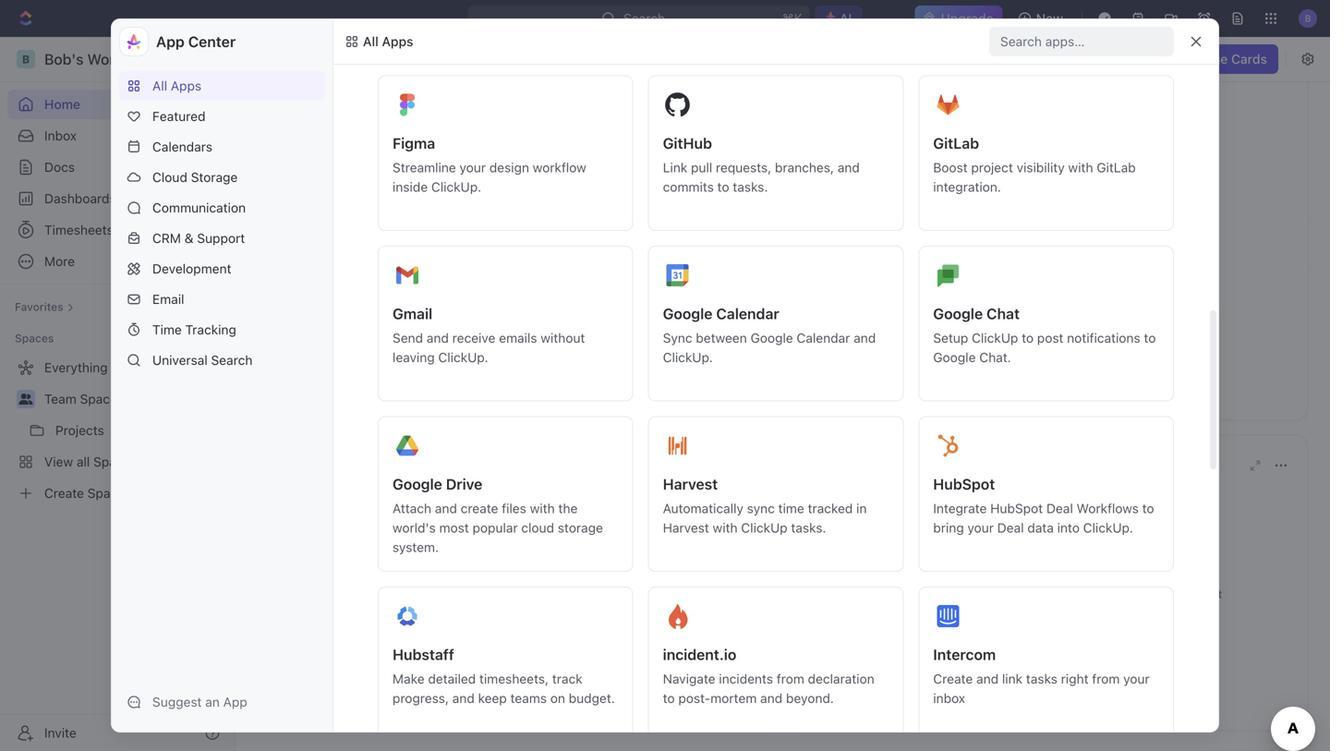 Task type: describe. For each thing, give the bounding box(es) containing it.
for
[[510, 231, 525, 244]]

workflows
[[1077, 501, 1139, 516]]

and inside google drive attach and create files with the world's most popular cloud storage system.
[[435, 501, 457, 516]]

is
[[457, 231, 466, 244]]

keeps
[[916, 588, 947, 601]]

to left post at the top
[[1022, 330, 1034, 346]]

on
[[551, 691, 566, 706]]

app center
[[156, 33, 236, 50]]

learn more link for tasks.
[[588, 231, 647, 244]]

0 horizontal spatial important
[[942, 603, 993, 616]]

0 vertical spatial deal
[[1047, 501, 1074, 516]]

tasks inside lineup keeps your most important tasks in one list. add your most important task to get started.
[[1060, 588, 1087, 601]]

intercom
[[934, 646, 997, 664]]

without
[[541, 330, 585, 346]]

a inside use clickup ai to create a recurring summary of recent activity.
[[1061, 239, 1067, 252]]

0 horizontal spatial gitlab
[[934, 134, 980, 152]]

create for clickup
[[1025, 239, 1058, 252]]

your right 'add'
[[1171, 588, 1194, 601]]

communication
[[153, 200, 246, 215]]

2 horizontal spatial most
[[1197, 588, 1223, 601]]

google drive attach and create files with the world's most popular cloud storage system.
[[393, 476, 603, 555]]

with inside "harvest automatically sync time tracked in harvest with clickup tasks."
[[713, 520, 738, 536]]

timesheets,
[[480, 671, 549, 687]]

emails
[[499, 330, 537, 346]]

0 vertical spatial learn
[[588, 231, 617, 244]]

your right for
[[528, 231, 551, 244]]

mortem
[[711, 691, 757, 706]]

1 vertical spatial all
[[153, 78, 167, 93]]

storage
[[191, 170, 238, 185]]

bring
[[934, 520, 965, 536]]

sync
[[663, 330, 693, 346]]

drive
[[446, 476, 483, 493]]

and inside hubstaff make detailed timesheets, track progress, and keep teams on budget.
[[453, 691, 475, 706]]

task
[[996, 603, 1018, 616]]

universal search
[[153, 353, 253, 368]]

1 vertical spatial apps
[[171, 78, 202, 93]]

team space link
[[44, 384, 176, 414]]

use clickup ai to create a recurring summary of recent activity.
[[930, 239, 1169, 269]]

project
[[972, 160, 1014, 175]]

0 horizontal spatial calendar
[[717, 305, 780, 323]]

inbox
[[44, 128, 77, 143]]

beyond.
[[786, 691, 835, 706]]

upgrade link
[[916, 6, 1003, 31]]

google right between
[[751, 330, 794, 346]]

activity.
[[1055, 256, 1095, 269]]

streamline
[[393, 160, 456, 175]]

spaces
[[15, 332, 54, 345]]

0 vertical spatial all
[[363, 34, 379, 49]]

link
[[1003, 671, 1023, 687]]

figma streamline your design workflow inside clickup.
[[393, 134, 587, 195]]

post
[[1038, 330, 1064, 346]]

the
[[559, 501, 578, 516]]

in inside lineup keeps your most important tasks in one list. add your most important task to get started.
[[1090, 588, 1100, 601]]

sync
[[747, 501, 775, 516]]

0 horizontal spatial deal
[[998, 520, 1025, 536]]

google down setup
[[934, 350, 976, 365]]

dialog containing app center
[[111, 18, 1220, 743]]

suggest
[[153, 695, 202, 710]]

1 vertical spatial learn
[[594, 634, 623, 647]]

google chat setup clickup to post notifications to google chat.
[[934, 305, 1157, 365]]

layout:
[[1078, 51, 1117, 67]]

assigned
[[281, 457, 346, 475]]

hubspot integrate hubspot deal workflows to bring your deal data into clickup.
[[934, 476, 1155, 536]]

teams
[[511, 691, 547, 706]]

featured link
[[119, 102, 325, 131]]

time tracking link
[[119, 315, 325, 345]]

gmail
[[393, 305, 433, 323]]

your right keeps
[[951, 588, 974, 601]]

from inside incident.io navigate incidents from declaration to post-mortem and beyond.
[[777, 671, 805, 687]]

visibility
[[1017, 160, 1065, 175]]

assigned comments
[[281, 457, 423, 475]]

team space
[[44, 391, 117, 407]]

0 vertical spatial apps
[[382, 34, 414, 49]]

right
[[1062, 671, 1089, 687]]

automatically
[[663, 501, 744, 516]]

dxxtk image
[[345, 34, 360, 49]]

all apps for top 'all apps' link
[[363, 34, 414, 49]]

workflow
[[533, 160, 587, 175]]

1 horizontal spatial gitlab
[[1097, 160, 1137, 175]]

all apps for the leftmost 'all apps' link
[[153, 78, 202, 93]]

lineup
[[877, 588, 913, 601]]

support
[[197, 231, 245, 246]]

storage
[[558, 520, 603, 536]]

and inside github link pull requests, branches, and commits to tasks.
[[838, 160, 860, 175]]

1 horizontal spatial calendar
[[797, 330, 851, 346]]

to inside incident.io navigate incidents from declaration to post-mortem and beyond.
[[663, 691, 675, 706]]

and inside incident.io navigate incidents from declaration to post-mortem and beyond.
[[761, 691, 783, 706]]

tracked
[[808, 501, 853, 516]]

clickup. inside google calendar sync between google calendar and clickup.
[[663, 350, 713, 365]]

into
[[1058, 520, 1080, 536]]

create
[[934, 671, 974, 687]]

incidents
[[719, 671, 774, 687]]

chat.
[[980, 350, 1012, 365]]

clickup inside "harvest automatically sync time tracked in harvest with clickup tasks."
[[742, 520, 788, 536]]

have
[[434, 634, 458, 647]]

universal
[[153, 353, 208, 368]]

sidebar navigation
[[0, 37, 236, 751]]

2 harvest from the top
[[663, 520, 710, 536]]

boost
[[934, 160, 968, 175]]

you
[[381, 634, 400, 647]]

crm & support link
[[119, 224, 325, 253]]

send
[[393, 330, 423, 346]]

google calendar sync between google calendar and clickup.
[[663, 305, 876, 365]]

featured
[[153, 109, 206, 124]]

started.
[[1055, 603, 1095, 616]]

get
[[1034, 603, 1052, 616]]

suggest an app
[[153, 695, 247, 710]]

home
[[478, 231, 507, 244]]

1 harvest from the top
[[663, 476, 718, 493]]

search...
[[624, 11, 677, 26]]

don't
[[403, 634, 431, 647]]

to inside lineup keeps your most important tasks in one list. add your most important task to get started.
[[1021, 603, 1031, 616]]

cloud
[[153, 170, 187, 185]]

tasks inside intercom create and link tasks right from your inbox
[[1027, 671, 1058, 687]]

home
[[44, 97, 80, 112]]

keep
[[478, 691, 507, 706]]

dashboards
[[44, 191, 116, 206]]



Task type: locate. For each thing, give the bounding box(es) containing it.
and left link
[[977, 671, 999, 687]]

0 horizontal spatial with
[[530, 501, 555, 516]]

and inside gmail send and receive emails without leaving clickup.
[[427, 330, 449, 346]]

1 vertical spatial harvest
[[663, 520, 710, 536]]

1 vertical spatial app
[[223, 695, 247, 710]]

edit layout:
[[1051, 51, 1117, 67]]

google up sync
[[663, 305, 713, 323]]

dashboards link
[[7, 184, 227, 214]]

new
[[1037, 11, 1064, 26]]

google inside google drive attach and create files with the world's most popular cloud storage system.
[[393, 476, 443, 493]]

0 vertical spatial gitlab
[[934, 134, 980, 152]]

manage
[[1180, 51, 1229, 67]]

google for google calendar
[[663, 305, 713, 323]]

hubstaff
[[393, 646, 455, 664]]

with up cloud
[[530, 501, 555, 516]]

track
[[553, 671, 583, 687]]

create
[[1025, 239, 1058, 252], [461, 501, 499, 516]]

hubstaff make detailed timesheets, track progress, and keep teams on budget.
[[393, 646, 615, 706]]

home link
[[7, 90, 227, 119]]

0 horizontal spatial all apps
[[153, 78, 202, 93]]

link
[[663, 160, 688, 175]]

create up recent
[[1025, 239, 1058, 252]]

hubspot up the data
[[991, 501, 1044, 516]]

1 horizontal spatial create
[[1025, 239, 1058, 252]]

notifications
[[1068, 330, 1141, 346]]

0 vertical spatial calendar
[[717, 305, 780, 323]]

1 horizontal spatial tasks
[[1060, 588, 1087, 601]]

1 vertical spatial all apps
[[153, 78, 202, 93]]

all right dxxtk icon
[[363, 34, 379, 49]]

to down requests,
[[718, 179, 730, 195]]

and inside google calendar sync between google calendar and clickup.
[[854, 330, 876, 346]]

clickup. down the receive
[[439, 350, 489, 365]]

1 vertical spatial important
[[942, 603, 993, 616]]

0 horizontal spatial create
[[461, 501, 499, 516]]

declaration
[[808, 671, 875, 687]]

google
[[663, 305, 713, 323], [934, 305, 984, 323], [751, 330, 794, 346], [934, 350, 976, 365], [393, 476, 443, 493]]

tasks.
[[733, 179, 768, 195], [554, 231, 585, 244], [792, 520, 827, 536]]

in inside "harvest automatically sync time tracked in harvest with clickup tasks."
[[857, 501, 867, 516]]

2 from from the left
[[1093, 671, 1121, 687]]

and right send
[[427, 330, 449, 346]]

0 horizontal spatial in
[[857, 501, 867, 516]]

0 horizontal spatial tasks.
[[554, 231, 585, 244]]

google up setup
[[934, 305, 984, 323]]

app left center
[[156, 33, 185, 50]]

to right workflows
[[1143, 501, 1155, 516]]

clickup inside use clickup ai to create a recurring summary of recent activity.
[[954, 239, 995, 252]]

1 horizontal spatial most
[[977, 588, 1003, 601]]

all apps link
[[341, 31, 417, 53], [119, 71, 325, 101]]

cloud
[[522, 520, 555, 536]]

add
[[1147, 588, 1168, 601]]

calendars
[[153, 139, 213, 154]]

0 vertical spatial harvest
[[663, 476, 718, 493]]

0 horizontal spatial most
[[440, 520, 469, 536]]

clickup.
[[432, 179, 482, 195], [439, 350, 489, 365], [663, 350, 713, 365], [1084, 520, 1134, 536]]

in right 'tracked'
[[857, 501, 867, 516]]

0 vertical spatial learn more link
[[588, 231, 647, 244]]

most inside google drive attach and create files with the world's most popular cloud storage system.
[[440, 520, 469, 536]]

1 horizontal spatial with
[[713, 520, 738, 536]]

inbox
[[934, 691, 966, 706]]

learn more link
[[588, 231, 647, 244], [594, 634, 653, 647]]

1 vertical spatial all apps link
[[119, 71, 325, 101]]

integration.
[[934, 179, 1002, 195]]

harvest up automatically
[[663, 476, 718, 493]]

0 vertical spatial more
[[620, 231, 647, 244]]

favorites button
[[7, 296, 82, 318]]

tasks. inside github link pull requests, branches, and commits to tasks.
[[733, 179, 768, 195]]

harvest down automatically
[[663, 520, 710, 536]]

tasks. right for
[[554, 231, 585, 244]]

0 vertical spatial create
[[1025, 239, 1058, 252]]

of
[[1004, 256, 1015, 269]]

1 vertical spatial tasks
[[1027, 671, 1058, 687]]

app right an on the bottom left of page
[[223, 695, 247, 710]]

harvest automatically sync time tracked in harvest with clickup tasks.
[[663, 476, 867, 536]]

gmail send and receive emails without leaving clickup.
[[393, 305, 585, 365]]

create up popular
[[461, 501, 499, 516]]

deal
[[1047, 501, 1074, 516], [998, 520, 1025, 536]]

all apps up the featured
[[153, 78, 202, 93]]

clickup. inside gmail send and receive emails without leaving clickup.
[[439, 350, 489, 365]]

0 vertical spatial tasks
[[1060, 588, 1087, 601]]

1 horizontal spatial a
[[1061, 239, 1067, 252]]

apps up the featured
[[171, 78, 202, 93]]

and down drive
[[435, 501, 457, 516]]

and left setup
[[854, 330, 876, 346]]

your right right
[[1124, 671, 1150, 687]]

important
[[1006, 588, 1057, 601], [942, 603, 993, 616]]

0 horizontal spatial from
[[777, 671, 805, 687]]

your left design
[[460, 160, 486, 175]]

learn right for
[[588, 231, 617, 244]]

personal
[[387, 231, 432, 244]]

integrate
[[934, 501, 988, 516]]

tasks. down time
[[792, 520, 827, 536]]

to inside "hubspot integrate hubspot deal workflows to bring your deal data into clickup."
[[1143, 501, 1155, 516]]

all apps right dxxtk icon
[[363, 34, 414, 49]]

in left one
[[1090, 588, 1100, 601]]

branches,
[[775, 160, 835, 175]]

docs
[[44, 159, 75, 175]]

1 vertical spatial in
[[1090, 588, 1100, 601]]

chat
[[987, 305, 1020, 323]]

important up get
[[1006, 588, 1057, 601]]

most up task
[[977, 588, 1003, 601]]

deal up the into
[[1047, 501, 1074, 516]]

2 vertical spatial tasks.
[[792, 520, 827, 536]]

tasks right link
[[1027, 671, 1058, 687]]

budget.
[[569, 691, 615, 706]]

1 horizontal spatial deal
[[1047, 501, 1074, 516]]

and right branches,
[[838, 160, 860, 175]]

Search apps… field
[[1001, 31, 1167, 53]]

tasks. down requests,
[[733, 179, 768, 195]]

1 horizontal spatial all apps
[[363, 34, 414, 49]]

edit
[[1051, 51, 1074, 67]]

intercom create and link tasks right from your inbox
[[934, 646, 1150, 706]]

1 horizontal spatial all
[[363, 34, 379, 49]]

create inside google drive attach and create files with the world's most popular cloud storage system.
[[461, 501, 499, 516]]

all up the featured
[[153, 78, 167, 93]]

1 vertical spatial clickup
[[972, 330, 1019, 346]]

all
[[363, 34, 379, 49], [153, 78, 167, 93]]

with inside gitlab boost project visibility with gitlab integration.
[[1069, 160, 1094, 175]]

comments.
[[533, 634, 591, 647]]

clickup inside google chat setup clickup to post notifications to google chat.
[[972, 330, 1019, 346]]

lineup keeps your most important tasks in one list. add your most important task to get started.
[[877, 588, 1223, 616]]

files
[[502, 501, 527, 516]]

your inside figma streamline your design workflow inside clickup.
[[460, 160, 486, 175]]

most
[[440, 520, 469, 536], [977, 588, 1003, 601], [1197, 588, 1223, 601]]

and down the detailed
[[453, 691, 475, 706]]

1 vertical spatial hubspot
[[991, 501, 1044, 516]]

&
[[185, 231, 194, 246]]

to inside github link pull requests, branches, and commits to tasks.
[[718, 179, 730, 195]]

0 horizontal spatial tasks
[[1027, 671, 1058, 687]]

clickup. down workflows
[[1084, 520, 1134, 536]]

gitlab right 'visibility'
[[1097, 160, 1137, 175]]

docs link
[[7, 153, 227, 182]]

0 vertical spatial clickup
[[954, 239, 995, 252]]

a up the activity.
[[1061, 239, 1067, 252]]

0 horizontal spatial all
[[153, 78, 167, 93]]

world's
[[393, 520, 436, 536]]

communication link
[[119, 193, 325, 223]]

universal search link
[[119, 346, 325, 375]]

favorites
[[15, 300, 63, 313]]

create inside use clickup ai to create a recurring summary of recent activity.
[[1025, 239, 1058, 252]]

a right the is
[[469, 231, 475, 244]]

all apps
[[363, 34, 414, 49], [153, 78, 202, 93]]

from inside intercom create and link tasks right from your inbox
[[1093, 671, 1121, 687]]

tasks up started.
[[1060, 588, 1087, 601]]

with right 'visibility'
[[1069, 160, 1094, 175]]

clickup. inside "hubspot integrate hubspot deal workflows to bring your deal data into clickup."
[[1084, 520, 1134, 536]]

use
[[930, 239, 951, 252]]

app
[[156, 33, 185, 50], [223, 695, 247, 710]]

and down incidents
[[761, 691, 783, 706]]

0 vertical spatial important
[[1006, 588, 1057, 601]]

with inside google drive attach and create files with the world's most popular cloud storage system.
[[530, 501, 555, 516]]

learn more link for more
[[594, 634, 653, 647]]

time
[[153, 322, 182, 337]]

google for google chat
[[934, 305, 984, 323]]

to inside use clickup ai to create a recurring summary of recent activity.
[[1011, 239, 1022, 252]]

email
[[153, 292, 184, 307]]

progress,
[[393, 691, 449, 706]]

1 vertical spatial more
[[626, 634, 653, 647]]

0 vertical spatial all apps
[[363, 34, 414, 49]]

recent
[[1018, 256, 1051, 269]]

1 vertical spatial with
[[530, 501, 555, 516]]

and inside intercom create and link tasks right from your inbox
[[977, 671, 999, 687]]

1 horizontal spatial app
[[223, 695, 247, 710]]

harvest
[[663, 476, 718, 493], [663, 520, 710, 536]]

with
[[1069, 160, 1094, 175], [530, 501, 555, 516], [713, 520, 738, 536]]

clickup up chat.
[[972, 330, 1019, 346]]

assigned
[[483, 634, 530, 647]]

2 horizontal spatial with
[[1069, 160, 1094, 175]]

0 horizontal spatial apps
[[171, 78, 202, 93]]

clickup. down sync
[[663, 350, 713, 365]]

to right notifications
[[1145, 330, 1157, 346]]

make
[[393, 671, 425, 687]]

from up the beyond.
[[777, 671, 805, 687]]

one
[[1103, 588, 1122, 601]]

time
[[779, 501, 805, 516]]

a
[[469, 231, 475, 244], [1061, 239, 1067, 252]]

github
[[663, 134, 713, 152]]

hubspot up integrate
[[934, 476, 996, 493]]

scrollable content region
[[334, 65, 1219, 743]]

to right ai
[[1011, 239, 1022, 252]]

team
[[44, 391, 77, 407]]

navigate
[[663, 671, 716, 687]]

learn right comments.
[[594, 634, 623, 647]]

2 vertical spatial with
[[713, 520, 738, 536]]

comments
[[350, 457, 423, 475]]

clickup left ai
[[954, 239, 995, 252]]

0 horizontal spatial app
[[156, 33, 185, 50]]

user group image
[[19, 394, 33, 405]]

your inside intercom create and link tasks right from your inbox
[[1124, 671, 1150, 687]]

google up attach
[[393, 476, 443, 493]]

0 vertical spatial app
[[156, 33, 185, 50]]

list.
[[1125, 588, 1144, 601]]

crm
[[153, 231, 181, 246]]

apps
[[382, 34, 414, 49], [171, 78, 202, 93]]

apps right dxxtk icon
[[382, 34, 414, 49]]

1 vertical spatial create
[[461, 501, 499, 516]]

1 vertical spatial deal
[[998, 520, 1025, 536]]

1 vertical spatial tasks.
[[554, 231, 585, 244]]

your down integrate
[[968, 520, 994, 536]]

inside
[[393, 179, 428, 195]]

1 vertical spatial gitlab
[[1097, 160, 1137, 175]]

list
[[435, 231, 454, 244]]

most right 'add'
[[1197, 588, 1223, 601]]

1 vertical spatial learn more link
[[594, 634, 653, 647]]

with down automatically
[[713, 520, 738, 536]]

1 horizontal spatial all apps link
[[341, 31, 417, 53]]

gitlab up boost
[[934, 134, 980, 152]]

ai
[[998, 239, 1008, 252]]

0 horizontal spatial all apps link
[[119, 71, 325, 101]]

1 horizontal spatial in
[[1090, 588, 1100, 601]]

leaving
[[393, 350, 435, 365]]

0 vertical spatial tasks.
[[733, 179, 768, 195]]

google for google drive
[[393, 476, 443, 493]]

app inside button
[[223, 695, 247, 710]]

dialog
[[111, 18, 1220, 743]]

0 vertical spatial with
[[1069, 160, 1094, 175]]

receive
[[453, 330, 496, 346]]

commits
[[663, 179, 714, 195]]

gitlab
[[934, 134, 980, 152], [1097, 160, 1137, 175]]

1 from from the left
[[777, 671, 805, 687]]

create for drive
[[461, 501, 499, 516]]

important down keeps
[[942, 603, 993, 616]]

cloud storage
[[153, 170, 238, 185]]

0 horizontal spatial a
[[469, 231, 475, 244]]

0 vertical spatial hubspot
[[934, 476, 996, 493]]

post-
[[679, 691, 711, 706]]

time tracking
[[153, 322, 236, 337]]

clickup down "sync"
[[742, 520, 788, 536]]

to left post-
[[663, 691, 675, 706]]

your inside "hubspot integrate hubspot deal workflows to bring your deal data into clickup."
[[968, 520, 994, 536]]

to left get
[[1021, 603, 1031, 616]]

1 horizontal spatial important
[[1006, 588, 1057, 601]]

2 vertical spatial clickup
[[742, 520, 788, 536]]

1 horizontal spatial tasks.
[[733, 179, 768, 195]]

0 vertical spatial all apps link
[[341, 31, 417, 53]]

invite
[[44, 726, 77, 741]]

deal left the data
[[998, 520, 1025, 536]]

search
[[211, 353, 253, 368]]

figma
[[393, 134, 436, 152]]

most right world's
[[440, 520, 469, 536]]

gitlab boost project visibility with gitlab integration.
[[934, 134, 1137, 195]]

1 horizontal spatial apps
[[382, 34, 414, 49]]

1 vertical spatial calendar
[[797, 330, 851, 346]]

clickup. down the streamline
[[432, 179, 482, 195]]

clickup. inside figma streamline your design workflow inside clickup.
[[432, 179, 482, 195]]

system.
[[393, 540, 439, 555]]

1 horizontal spatial from
[[1093, 671, 1121, 687]]

0 vertical spatial in
[[857, 501, 867, 516]]

tasks. inside "harvest automatically sync time tracked in harvest with clickup tasks."
[[792, 520, 827, 536]]

from right right
[[1093, 671, 1121, 687]]

2 horizontal spatial tasks.
[[792, 520, 827, 536]]

new button
[[1011, 4, 1075, 33]]



Task type: vqa. For each thing, say whether or not it's contained in the screenshot.
Private Docs
no



